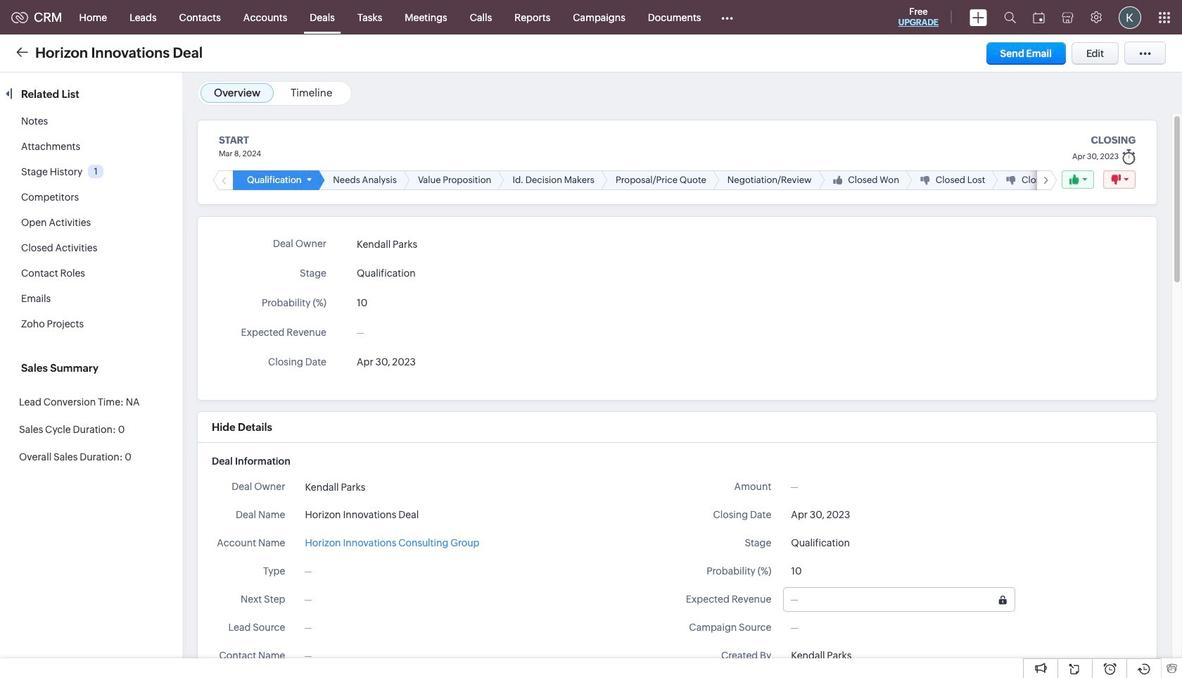 Task type: describe. For each thing, give the bounding box(es) containing it.
search element
[[996, 0, 1025, 35]]

profile image
[[1120, 6, 1142, 29]]

profile element
[[1111, 0, 1151, 34]]

search image
[[1005, 11, 1017, 23]]



Task type: vqa. For each thing, say whether or not it's contained in the screenshot.
Create Menu Element
yes



Task type: locate. For each thing, give the bounding box(es) containing it.
logo image
[[11, 12, 28, 23]]

calendar image
[[1034, 12, 1046, 23]]

Other Modules field
[[713, 6, 743, 29]]

create menu element
[[962, 0, 996, 34]]

create menu image
[[970, 9, 988, 26]]



